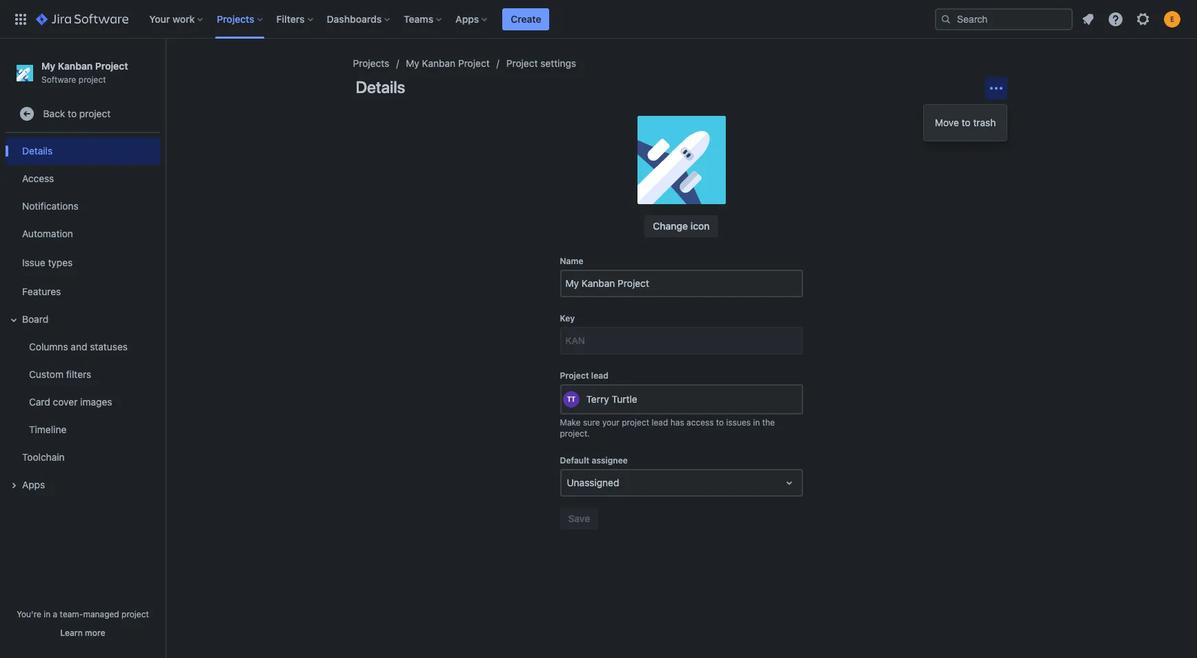 Task type: describe. For each thing, give the bounding box(es) containing it.
projects for projects 'dropdown button'
[[217, 13, 255, 25]]

to for back
[[68, 108, 77, 119]]

appswitcher icon image
[[12, 11, 29, 27]]

apps inside popup button
[[456, 13, 479, 25]]

sidebar navigation image
[[151, 55, 181, 83]]

card cover images
[[29, 396, 112, 408]]

you're in a team-managed project
[[17, 610, 149, 620]]

filters button
[[272, 8, 319, 30]]

to for move
[[962, 117, 971, 128]]

move
[[935, 117, 960, 128]]

project lead
[[560, 371, 609, 381]]

terry turtle
[[586, 394, 638, 405]]

your
[[149, 13, 170, 25]]

turtle
[[612, 394, 638, 405]]

card cover images link
[[14, 389, 160, 416]]

Default assignee text field
[[567, 476, 570, 490]]

0 vertical spatial lead
[[592, 371, 609, 381]]

automation link
[[6, 220, 160, 248]]

Key field
[[562, 329, 802, 353]]

card
[[29, 396, 50, 408]]

dashboards
[[327, 13, 382, 25]]

notifications
[[22, 200, 78, 212]]

my for my kanban project
[[406, 57, 420, 69]]

projects link
[[353, 55, 390, 72]]

key
[[560, 313, 575, 324]]

filters
[[66, 369, 91, 380]]

Search field
[[935, 8, 1074, 30]]

project left settings
[[507, 57, 538, 69]]

timeline link
[[14, 416, 160, 444]]

sure
[[583, 418, 600, 428]]

make
[[560, 418, 581, 428]]

project up details link
[[79, 108, 111, 119]]

lead inside make sure your project lead has access to issues in the project.
[[652, 418, 669, 428]]

your work button
[[145, 8, 209, 30]]

trash
[[974, 117, 997, 128]]

columns
[[29, 341, 68, 353]]

and
[[71, 341, 87, 353]]

terry
[[586, 394, 609, 405]]

you're
[[17, 610, 41, 620]]

assignee
[[592, 456, 628, 466]]

project right the managed
[[122, 610, 149, 620]]

team-
[[60, 610, 83, 620]]

project.
[[560, 429, 590, 439]]

dashboards button
[[323, 8, 396, 30]]

more
[[85, 628, 105, 639]]

custom filters
[[29, 369, 91, 380]]

move to trash
[[935, 117, 997, 128]]

change icon
[[653, 220, 710, 232]]

banner containing your work
[[0, 0, 1198, 39]]

columns and statuses link
[[14, 334, 160, 361]]

project settings
[[507, 57, 577, 69]]

unassigned
[[567, 477, 620, 489]]

my kanban project
[[406, 57, 490, 69]]

create
[[511, 13, 542, 25]]

0 vertical spatial details
[[356, 77, 405, 97]]

projects button
[[213, 8, 268, 30]]

projects for "projects" link
[[353, 57, 390, 69]]

access link
[[6, 165, 160, 193]]

1 vertical spatial in
[[44, 610, 51, 620]]

features link
[[6, 278, 160, 306]]

settings
[[541, 57, 577, 69]]

software
[[41, 74, 76, 85]]

move to trash button
[[924, 109, 1008, 137]]

types
[[48, 257, 73, 268]]

features
[[22, 286, 61, 297]]

my kanban project software project
[[41, 60, 128, 85]]

kanban for my kanban project
[[422, 57, 456, 69]]

settings image
[[1136, 11, 1152, 27]]

change icon button
[[645, 215, 718, 237]]

my for my kanban project software project
[[41, 60, 55, 72]]



Task type: vqa. For each thing, say whether or not it's contained in the screenshot.
the rightmost OF
no



Task type: locate. For each thing, give the bounding box(es) containing it.
expand image down toolchain
[[6, 478, 22, 494]]

learn more
[[60, 628, 105, 639]]

notifications image
[[1080, 11, 1097, 27]]

details inside "group"
[[22, 145, 53, 157]]

primary element
[[8, 0, 935, 38]]

toolchain
[[22, 451, 65, 463]]

projects
[[217, 13, 255, 25], [353, 57, 390, 69]]

name
[[560, 256, 584, 266]]

project down primary element at the top of page
[[458, 57, 490, 69]]

images
[[80, 396, 112, 408]]

change
[[653, 220, 688, 232]]

access
[[687, 418, 714, 428]]

1 horizontal spatial projects
[[353, 57, 390, 69]]

1 expand image from the top
[[6, 312, 22, 329]]

expand image down features
[[6, 312, 22, 329]]

apps button
[[6, 472, 160, 499]]

details link
[[6, 138, 160, 165]]

board
[[22, 313, 48, 325]]

1 horizontal spatial kanban
[[422, 57, 456, 69]]

project right the your
[[622, 418, 650, 428]]

2 horizontal spatial to
[[962, 117, 971, 128]]

1 horizontal spatial apps
[[456, 13, 479, 25]]

open image
[[781, 475, 798, 492]]

a
[[53, 610, 57, 620]]

custom
[[29, 369, 64, 380]]

apps button
[[452, 8, 493, 30]]

apps down toolchain
[[22, 479, 45, 491]]

help image
[[1108, 11, 1125, 27]]

columns and statuses
[[29, 341, 128, 353]]

my kanban project link
[[406, 55, 490, 72]]

0 horizontal spatial to
[[68, 108, 77, 119]]

kanban for my kanban project software project
[[58, 60, 93, 72]]

projects down dashboards "popup button"
[[353, 57, 390, 69]]

apps inside button
[[22, 479, 45, 491]]

details down "projects" link
[[356, 77, 405, 97]]

to left issues
[[716, 418, 724, 428]]

issue types
[[22, 257, 73, 268]]

project inside "my kanban project software project"
[[95, 60, 128, 72]]

learn more button
[[60, 628, 105, 639]]

expand image for board
[[6, 312, 22, 329]]

1 vertical spatial projects
[[353, 57, 390, 69]]

back
[[43, 108, 65, 119]]

to inside make sure your project lead has access to issues in the project.
[[716, 418, 724, 428]]

my right "projects" link
[[406, 57, 420, 69]]

0 horizontal spatial lead
[[592, 371, 609, 381]]

default assignee
[[560, 456, 628, 466]]

project
[[458, 57, 490, 69], [507, 57, 538, 69], [95, 60, 128, 72], [560, 371, 589, 381]]

0 horizontal spatial in
[[44, 610, 51, 620]]

1 vertical spatial lead
[[652, 418, 669, 428]]

learn
[[60, 628, 83, 639]]

1 vertical spatial apps
[[22, 479, 45, 491]]

my inside "my kanban project software project"
[[41, 60, 55, 72]]

lead left has
[[652, 418, 669, 428]]

to
[[68, 108, 77, 119], [962, 117, 971, 128], [716, 418, 724, 428]]

project avatar image
[[638, 116, 726, 204]]

in left a
[[44, 610, 51, 620]]

toolchain link
[[6, 444, 160, 472]]

0 vertical spatial apps
[[456, 13, 479, 25]]

to inside button
[[962, 117, 971, 128]]

notifications link
[[6, 193, 160, 220]]

back to project link
[[6, 100, 160, 128]]

details up 'access'
[[22, 145, 53, 157]]

automation
[[22, 228, 73, 239]]

1 vertical spatial details
[[22, 145, 53, 157]]

project left sidebar navigation image
[[95, 60, 128, 72]]

project up terry turtle icon
[[560, 371, 589, 381]]

filters
[[277, 13, 305, 25]]

issue types link
[[6, 248, 160, 278]]

0 horizontal spatial kanban
[[58, 60, 93, 72]]

your work
[[149, 13, 195, 25]]

create button
[[503, 8, 550, 30]]

kanban inside "my kanban project software project"
[[58, 60, 93, 72]]

in
[[754, 418, 760, 428], [44, 610, 51, 620]]

0 horizontal spatial my
[[41, 60, 55, 72]]

teams button
[[400, 8, 447, 30]]

more image
[[988, 80, 1005, 97]]

your profile and settings image
[[1165, 11, 1181, 27]]

projects right work
[[217, 13, 255, 25]]

my up software
[[41, 60, 55, 72]]

kanban
[[422, 57, 456, 69], [58, 60, 93, 72]]

my
[[406, 57, 420, 69], [41, 60, 55, 72]]

Name field
[[562, 271, 802, 296]]

0 vertical spatial projects
[[217, 13, 255, 25]]

apps right the teams dropdown button
[[456, 13, 479, 25]]

1 horizontal spatial to
[[716, 418, 724, 428]]

access
[[22, 172, 54, 184]]

the
[[763, 418, 775, 428]]

expand image inside "board" button
[[6, 312, 22, 329]]

project
[[79, 74, 106, 85], [79, 108, 111, 119], [622, 418, 650, 428], [122, 610, 149, 620]]

1 horizontal spatial lead
[[652, 418, 669, 428]]

search image
[[941, 13, 952, 25]]

back to project
[[43, 108, 111, 119]]

work
[[173, 13, 195, 25]]

details
[[356, 77, 405, 97], [22, 145, 53, 157]]

project right software
[[79, 74, 106, 85]]

your
[[603, 418, 620, 428]]

kanban down the teams dropdown button
[[422, 57, 456, 69]]

0 vertical spatial expand image
[[6, 312, 22, 329]]

banner
[[0, 0, 1198, 39]]

jira software image
[[36, 11, 129, 27], [36, 11, 129, 27]]

custom filters link
[[14, 361, 160, 389]]

expand image for apps
[[6, 478, 22, 494]]

1 horizontal spatial in
[[754, 418, 760, 428]]

in inside make sure your project lead has access to issues in the project.
[[754, 418, 760, 428]]

lead
[[592, 371, 609, 381], [652, 418, 669, 428]]

statuses
[[90, 341, 128, 353]]

teams
[[404, 13, 434, 25]]

in left the
[[754, 418, 760, 428]]

projects inside 'dropdown button'
[[217, 13, 255, 25]]

project inside make sure your project lead has access to issues in the project.
[[622, 418, 650, 428]]

to left trash
[[962, 117, 971, 128]]

1 horizontal spatial details
[[356, 77, 405, 97]]

0 horizontal spatial projects
[[217, 13, 255, 25]]

apps
[[456, 13, 479, 25], [22, 479, 45, 491]]

make sure your project lead has access to issues in the project.
[[560, 418, 775, 439]]

1 vertical spatial expand image
[[6, 478, 22, 494]]

cover
[[53, 396, 78, 408]]

0 horizontal spatial apps
[[22, 479, 45, 491]]

expand image inside apps button
[[6, 478, 22, 494]]

expand image
[[6, 312, 22, 329], [6, 478, 22, 494]]

0 horizontal spatial details
[[22, 145, 53, 157]]

issues
[[727, 418, 751, 428]]

kanban up software
[[58, 60, 93, 72]]

timeline
[[29, 424, 67, 435]]

0 vertical spatial in
[[754, 418, 760, 428]]

group containing details
[[3, 133, 160, 503]]

project inside "my kanban project software project"
[[79, 74, 106, 85]]

default
[[560, 456, 590, 466]]

has
[[671, 418, 685, 428]]

1 horizontal spatial my
[[406, 57, 420, 69]]

board button
[[6, 306, 160, 334]]

to right back
[[68, 108, 77, 119]]

group
[[3, 133, 160, 503]]

issue
[[22, 257, 45, 268]]

lead up terry at the bottom of the page
[[592, 371, 609, 381]]

managed
[[83, 610, 119, 620]]

project settings link
[[507, 55, 577, 72]]

terry turtle image
[[563, 391, 580, 408]]

2 expand image from the top
[[6, 478, 22, 494]]

icon
[[691, 220, 710, 232]]



